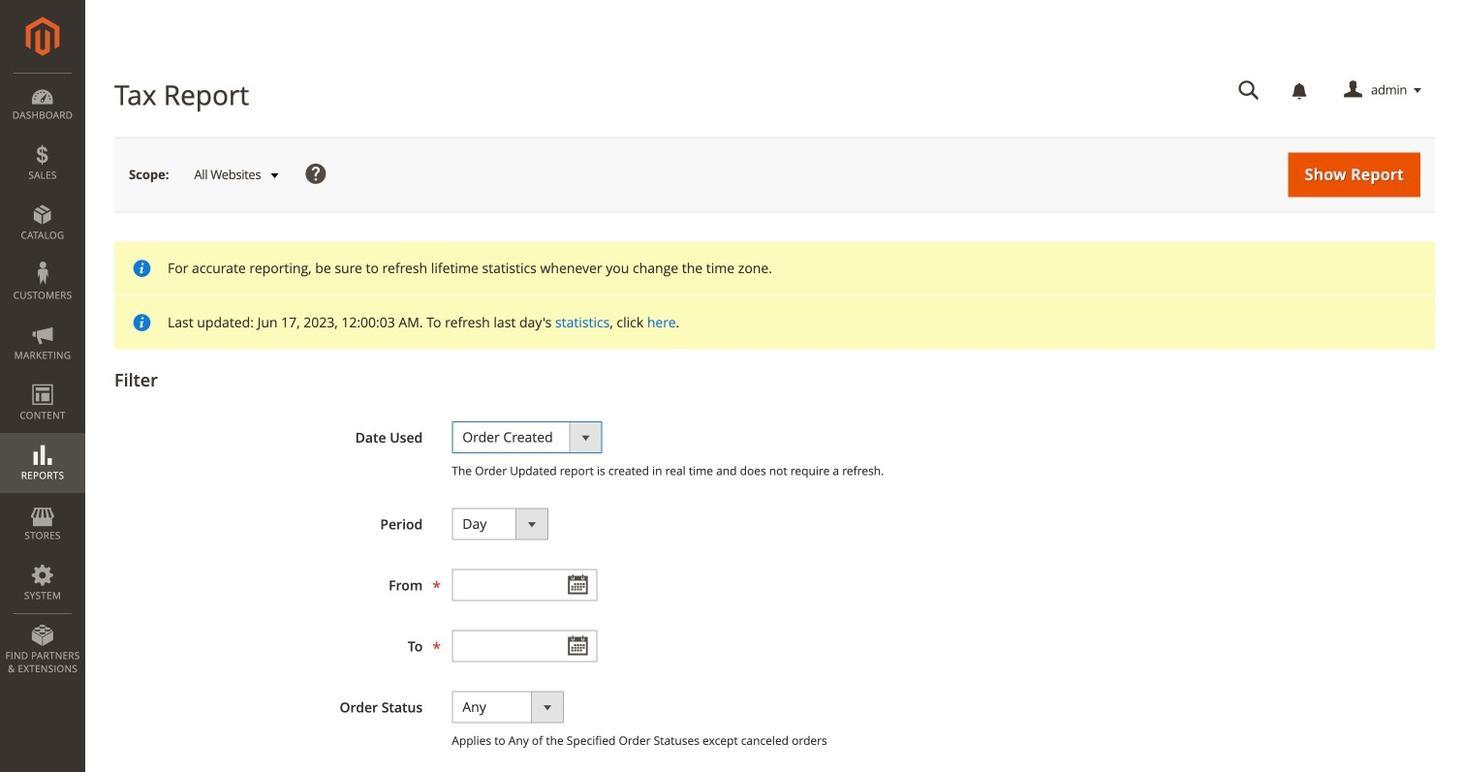 Task type: vqa. For each thing, say whether or not it's contained in the screenshot.
Magento Admin Panel icon
yes



Task type: locate. For each thing, give the bounding box(es) containing it.
None text field
[[1225, 74, 1274, 108], [452, 569, 597, 601], [452, 630, 597, 662], [1225, 74, 1274, 108], [452, 569, 597, 601], [452, 630, 597, 662]]

magento admin panel image
[[26, 16, 60, 56]]

menu bar
[[0, 73, 85, 685]]



